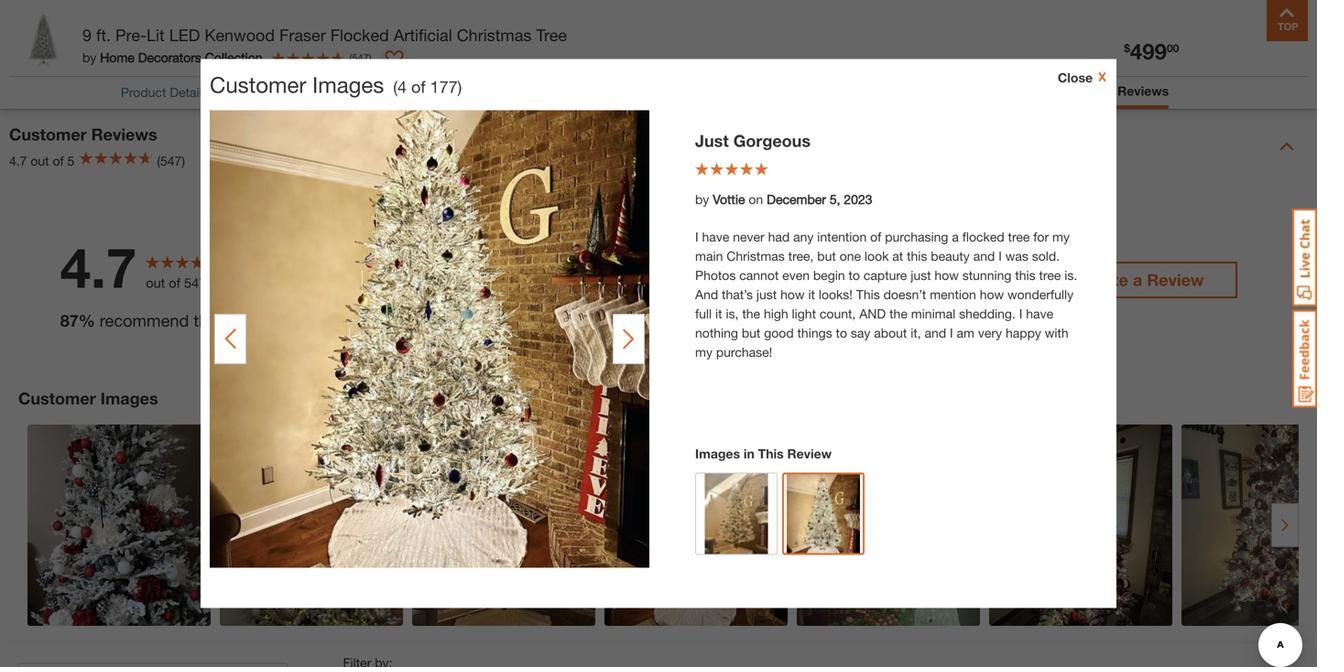 Task type: describe. For each thing, give the bounding box(es) containing it.
never
[[733, 229, 765, 245]]

by home decorators collection
[[82, 50, 262, 65]]

just
[[695, 131, 729, 151]]

2 horizontal spatial this
[[1015, 268, 1036, 283]]

review inside customer images main content
[[787, 447, 832, 462]]

details
[[170, 85, 209, 100]]

vottie
[[713, 192, 745, 207]]

1 vertical spatial and
[[925, 326, 946, 341]]

1 vertical spatial 547
[[184, 275, 206, 291]]

is.
[[1065, 268, 1077, 283]]

customer images
[[18, 389, 158, 408]]

and
[[695, 287, 718, 302]]

out of 547 reviews
[[146, 275, 255, 291]]

) inside customer images ( 4 of 177 )
[[458, 77, 462, 97]]

0 horizontal spatial christmas
[[457, 25, 532, 45]]

00
[[1167, 42, 1179, 54]]

product image image
[[14, 9, 73, 69]]

light
[[792, 306, 816, 322]]

0 horizontal spatial (
[[349, 52, 352, 63]]

star icon image for 1
[[360, 337, 378, 355]]

sold.
[[1032, 249, 1060, 264]]

flocked
[[330, 25, 389, 45]]

product
[[225, 311, 283, 331]]

any
[[793, 229, 814, 245]]

specifications
[[423, 85, 503, 100]]

by for by home decorators collection
[[82, 50, 96, 65]]

nothing
[[695, 326, 738, 341]]

about
[[874, 326, 907, 341]]

happy
[[1006, 326, 1041, 341]]

write a review button
[[1054, 262, 1237, 298]]

$
[[1124, 42, 1130, 54]]

product details
[[121, 85, 209, 100]]

intention
[[817, 229, 867, 245]]

1 vertical spatial customer reviews
[[9, 124, 157, 144]]

( 547 )
[[349, 52, 372, 63]]

of inside customer images ( 4 of 177 )
[[411, 77, 426, 97]]

flocked
[[962, 229, 1004, 245]]

looks!
[[819, 287, 853, 302]]

lit
[[147, 25, 165, 45]]

87 % recommend this product
[[60, 311, 283, 331]]

1 horizontal spatial it
[[808, 287, 815, 302]]

pre-
[[115, 25, 147, 45]]

1 horizontal spatial reviews
[[1118, 83, 1169, 98]]

i left the am
[[950, 326, 953, 341]]

tree,
[[788, 249, 814, 264]]

0 horizontal spatial just
[[757, 287, 777, 302]]

kenwood
[[205, 25, 275, 45]]

of inside i have never had any intention of purchasing a flocked tree for my main christmas tree, but one look at this beauty and i was sold. photos cannot even begin to capture just how stunning this tree is. and that's just how it looks! this doesn't mention how wonderfully full it is, the high light count, and the minimal shedding. i have nothing but good things to say about it, and i am very happy with my purchase!
[[870, 229, 881, 245]]

main
[[695, 249, 723, 264]]

close image
[[1093, 70, 1107, 84]]

star icon image for 3
[[360, 271, 378, 289]]

capture
[[864, 268, 907, 283]]

0 vertical spatial to
[[849, 268, 860, 283]]

in
[[744, 447, 755, 462]]

top button
[[1267, 0, 1308, 41]]

begin
[[813, 268, 845, 283]]

1 the from the left
[[742, 306, 760, 322]]

customer inside main content
[[210, 71, 306, 98]]

177
[[430, 77, 458, 97]]

i have never had any intention of purchasing a flocked tree for my main christmas tree, but one look at this beauty and i was sold. photos cannot even begin to capture just how stunning this tree is. and that's just how it looks! this doesn't mention how wonderfully full it is, the high light count, and the minimal shedding. i have nothing but good things to say about it, and i am very happy with my purchase!
[[695, 229, 1077, 360]]

0 horizontal spatial this
[[194, 311, 220, 331]]

9 ft. pre-lit led kenwood fraser flocked artificial christmas tree
[[82, 25, 567, 45]]

i left was
[[999, 249, 1002, 264]]

1 horizontal spatial thumbnail image
[[787, 475, 860, 567]]

doesn't
[[884, 287, 926, 302]]

1 horizontal spatial and
[[973, 249, 995, 264]]

is,
[[726, 306, 739, 322]]

ft.
[[96, 25, 111, 45]]

2 vertical spatial images
[[695, 447, 740, 462]]

good
[[764, 326, 794, 341]]

feedback link image
[[1292, 310, 1317, 409]]

collection
[[205, 50, 262, 65]]

1 horizontal spatial 5
[[343, 205, 351, 223]]

purchase!
[[716, 345, 772, 360]]

write
[[1087, 270, 1128, 290]]

for
[[1033, 229, 1049, 245]]

close
[[1058, 70, 1093, 85]]

%
[[79, 311, 95, 331]]

stunning
[[962, 268, 1012, 283]]

1 horizontal spatial have
[[1026, 306, 1053, 322]]

product
[[121, 85, 166, 100]]

2023
[[844, 192, 872, 207]]

4.7 for 4.7
[[60, 235, 137, 300]]

fraser
[[279, 25, 326, 45]]

wonderfully
[[1008, 287, 1074, 302]]

one
[[840, 249, 861, 264]]

0 horizontal spatial have
[[702, 229, 729, 245]]

this inside i have never had any intention of purchasing a flocked tree for my main christmas tree, but one look at this beauty and i was sold. photos cannot even begin to capture just how stunning this tree is. and that's just how it looks! this doesn't mention how wonderfully full it is, the high light count, and the minimal shedding. i have nothing but good things to say about it, and i am very happy with my purchase!
[[856, 287, 880, 302]]

very
[[978, 326, 1002, 341]]

(547)
[[157, 153, 185, 168]]

write a review
[[1087, 270, 1204, 290]]

1 horizontal spatial my
[[1052, 229, 1070, 245]]

i up the happy
[[1019, 306, 1023, 322]]

full
[[695, 306, 712, 322]]

count,
[[820, 306, 856, 322]]

images in this review
[[695, 447, 832, 462]]

gorgeous
[[733, 131, 811, 151]]

1 horizontal spatial out
[[146, 275, 165, 291]]

2 the from the left
[[890, 306, 908, 322]]

decorators
[[138, 50, 201, 65]]

5,
[[830, 192, 840, 207]]

photos
[[695, 268, 736, 283]]

4 inside customer images ( 4 of 177 )
[[397, 77, 407, 97]]

0 vertical spatial customer reviews
[[1054, 83, 1169, 98]]

december
[[767, 192, 826, 207]]

was
[[1005, 249, 1028, 264]]



Task type: locate. For each thing, give the bounding box(es) containing it.
at
[[892, 249, 903, 264]]

1 horizontal spatial but
[[817, 249, 836, 264]]

1 horizontal spatial the
[[890, 306, 908, 322]]

2 star icon image from the top
[[360, 238, 378, 256]]

1 vertical spatial )
[[458, 77, 462, 97]]

0 vertical spatial reviews
[[1118, 83, 1169, 98]]

images for customer images
[[100, 389, 158, 408]]

have up main
[[702, 229, 729, 245]]

499
[[1130, 38, 1167, 64]]

$ 499 00
[[1124, 38, 1179, 64]]

16
[[937, 271, 953, 289]]

1 vertical spatial a
[[1133, 270, 1142, 290]]

images down recommend
[[100, 389, 158, 408]]

just down the cannot
[[757, 287, 777, 302]]

0 vertical spatial have
[[702, 229, 729, 245]]

0 horizontal spatial but
[[742, 326, 761, 341]]

3 star icon image from the top
[[360, 271, 378, 289]]

my
[[1052, 229, 1070, 245], [695, 345, 713, 360]]

reviews down 499
[[1118, 83, 1169, 98]]

0 vertical spatial my
[[1052, 229, 1070, 245]]

this right "in"
[[758, 447, 784, 462]]

but
[[817, 249, 836, 264], [742, 326, 761, 341]]

2 vertical spatial this
[[194, 311, 220, 331]]

how down beauty
[[935, 268, 959, 283]]

i
[[695, 229, 699, 245], [999, 249, 1002, 264], [1019, 306, 1023, 322], [950, 326, 953, 341]]

this down was
[[1015, 268, 1036, 283]]

0 horizontal spatial it
[[715, 306, 722, 322]]

i up main
[[695, 229, 699, 245]]

look
[[865, 249, 889, 264]]

1 horizontal spatial just
[[911, 268, 931, 283]]

0 horizontal spatial images
[[100, 389, 158, 408]]

mention
[[930, 287, 976, 302]]

0 horizontal spatial and
[[925, 326, 946, 341]]

1 vertical spatial to
[[836, 326, 847, 341]]

0 vertical spatial just
[[911, 268, 931, 283]]

3
[[343, 271, 351, 289]]

this up and
[[856, 287, 880, 302]]

thumbnail image down images in this review
[[787, 475, 860, 567]]

87
[[60, 311, 79, 331]]

a up beauty
[[952, 229, 959, 245]]

navigation
[[523, 0, 795, 61]]

0 horizontal spatial my
[[695, 345, 713, 360]]

1 vertical spatial this
[[758, 447, 784, 462]]

0 vertical spatial tree
[[1008, 229, 1030, 245]]

1 horizontal spatial to
[[849, 268, 860, 283]]

say
[[851, 326, 871, 341]]

1 horizontal spatial (
[[393, 77, 397, 97]]

41
[[937, 238, 953, 256]]

tree
[[536, 25, 567, 45]]

high
[[764, 306, 788, 322]]

a inside i have never had any intention of purchasing a flocked tree for my main christmas tree, but one look at this beauty and i was sold. photos cannot even begin to capture just how stunning this tree is. and that's just how it looks! this doesn't mention how wonderfully full it is, the high light count, and the minimal shedding. i have nothing but good things to say about it, and i am very happy with my purchase!
[[952, 229, 959, 245]]

1 horizontal spatial christmas
[[727, 249, 785, 264]]

just left 16
[[911, 268, 931, 283]]

0 horizontal spatial 4.7
[[9, 153, 27, 168]]

547 down flocked
[[352, 52, 369, 63]]

0 vertical spatial images
[[312, 71, 384, 98]]

1 horizontal spatial how
[[935, 268, 959, 283]]

0 horizontal spatial reviews
[[91, 124, 157, 144]]

shedding.
[[959, 306, 1016, 322]]

how
[[935, 268, 959, 283], [781, 287, 805, 302], [980, 287, 1004, 302]]

product details button
[[121, 83, 209, 102], [121, 83, 209, 102]]

customer images main content
[[0, 0, 1317, 668]]

have
[[702, 229, 729, 245], [1026, 306, 1053, 322]]

1 vertical spatial tree
[[1039, 268, 1061, 283]]

christmas inside i have never had any intention of purchasing a flocked tree for my main christmas tree, but one look at this beauty and i was sold. photos cannot even begin to capture just how stunning this tree is. and that's just how it looks! this doesn't mention how wonderfully full it is, the high light count, and the minimal shedding. i have nothing but good things to say about it, and i am very happy with my purchase!
[[727, 249, 785, 264]]

have down wonderfully
[[1026, 306, 1053, 322]]

a right write
[[1133, 270, 1142, 290]]

this
[[856, 287, 880, 302], [758, 447, 784, 462]]

1 vertical spatial christmas
[[727, 249, 785, 264]]

5 star icon image from the top
[[360, 337, 378, 355]]

1 horizontal spatial customer reviews
[[1054, 83, 1169, 98]]

1 horizontal spatial this
[[907, 249, 927, 264]]

0 horizontal spatial to
[[836, 326, 847, 341]]

star icon image for 4
[[360, 238, 378, 256]]

by down 9
[[82, 50, 96, 65]]

but up the begin on the top right of the page
[[817, 249, 836, 264]]

1 horizontal spatial )
[[458, 77, 462, 97]]

1 vertical spatial 4.7
[[60, 235, 137, 300]]

2 horizontal spatial 5
[[937, 304, 945, 322]]

0 horizontal spatial 5
[[67, 153, 75, 168]]

and
[[973, 249, 995, 264], [925, 326, 946, 341]]

1 vertical spatial by
[[695, 192, 709, 207]]

this down out of 547 reviews
[[194, 311, 220, 331]]

0 vertical spatial this
[[907, 249, 927, 264]]

0 vertical spatial (
[[349, 52, 352, 63]]

had
[[768, 229, 790, 245]]

tree up was
[[1008, 229, 1030, 245]]

it,
[[911, 326, 921, 341]]

home
[[100, 50, 134, 65]]

and down the minimal
[[925, 326, 946, 341]]

0 vertical spatial 5
[[67, 153, 75, 168]]

4.7 out of 5
[[9, 153, 75, 168]]

1 horizontal spatial a
[[1133, 270, 1142, 290]]

review inside button
[[1147, 270, 1204, 290]]

by
[[82, 50, 96, 65], [695, 192, 709, 207]]

am
[[957, 326, 975, 341]]

customer reviews
[[1054, 83, 1169, 98], [9, 124, 157, 144]]

0 horizontal spatial )
[[369, 52, 372, 63]]

tree
[[1008, 229, 1030, 245], [1039, 268, 1061, 283]]

images left "in"
[[695, 447, 740, 462]]

1 vertical spatial but
[[742, 326, 761, 341]]

1 horizontal spatial review
[[1147, 270, 1204, 290]]

to left say
[[836, 326, 847, 341]]

live chat image
[[1292, 209, 1317, 307]]

my right the for
[[1052, 229, 1070, 245]]

this
[[907, 249, 927, 264], [1015, 268, 1036, 283], [194, 311, 220, 331]]

star icon image for 2
[[360, 304, 378, 322]]

1 horizontal spatial by
[[695, 192, 709, 207]]

2
[[343, 304, 351, 322]]

recommend
[[100, 311, 189, 331]]

1 horizontal spatial 4
[[397, 77, 407, 97]]

0 horizontal spatial 4
[[343, 238, 351, 256]]

1 vertical spatial this
[[1015, 268, 1036, 283]]

( inside customer images ( 4 of 177 )
[[393, 77, 397, 97]]

the
[[742, 306, 760, 322], [890, 306, 908, 322]]

reviews
[[1118, 83, 1169, 98], [91, 124, 157, 144]]

1 vertical spatial 5
[[343, 205, 351, 223]]

0 horizontal spatial review
[[787, 447, 832, 462]]

reviews
[[210, 275, 255, 291]]

1 horizontal spatial tree
[[1039, 268, 1061, 283]]

0 vertical spatial 4
[[397, 77, 407, 97]]

( left 177
[[393, 77, 397, 97]]

0 horizontal spatial the
[[742, 306, 760, 322]]

1 vertical spatial reviews
[[91, 124, 157, 144]]

star icon image
[[360, 205, 378, 223], [360, 238, 378, 256], [360, 271, 378, 289], [360, 304, 378, 322], [360, 337, 378, 355]]

review
[[1147, 270, 1204, 290], [787, 447, 832, 462]]

4 star icon image from the top
[[360, 304, 378, 322]]

1 horizontal spatial 547
[[352, 52, 369, 63]]

2 vertical spatial 5
[[937, 304, 945, 322]]

purchasing
[[885, 229, 948, 245]]

0 horizontal spatial this
[[758, 447, 784, 462]]

1 vertical spatial have
[[1026, 306, 1053, 322]]

the down doesn't
[[890, 306, 908, 322]]

how down even
[[781, 287, 805, 302]]

21
[[937, 337, 953, 355]]

1 vertical spatial (
[[393, 77, 397, 97]]

547 left reviews
[[184, 275, 206, 291]]

2 horizontal spatial how
[[980, 287, 1004, 302]]

to down one
[[849, 268, 860, 283]]

1 vertical spatial images
[[100, 389, 158, 408]]

customer images ( 4 of 177 )
[[210, 71, 462, 98]]

how up shedding.
[[980, 287, 1004, 302]]

led
[[169, 25, 200, 45]]

0 vertical spatial 547
[[352, 52, 369, 63]]

(
[[349, 52, 352, 63], [393, 77, 397, 97]]

christmas left tree
[[457, 25, 532, 45]]

review right "in"
[[787, 447, 832, 462]]

just
[[911, 268, 931, 283], [757, 287, 777, 302]]

1 vertical spatial 4
[[343, 238, 351, 256]]

customer reviews button
[[1054, 82, 1169, 104], [1054, 82, 1169, 101]]

0 horizontal spatial customer reviews
[[9, 124, 157, 144]]

0 horizontal spatial tree
[[1008, 229, 1030, 245]]

0 vertical spatial 4.7
[[9, 153, 27, 168]]

1 horizontal spatial images
[[312, 71, 384, 98]]

0 horizontal spatial 547
[[184, 275, 206, 291]]

out
[[31, 153, 49, 168], [146, 275, 165, 291]]

my down the nothing
[[695, 345, 713, 360]]

customer reviews up 4.7 out of 5 in the left of the page
[[9, 124, 157, 144]]

by left 'vottie'
[[695, 192, 709, 207]]

of
[[411, 77, 426, 97], [53, 153, 64, 168], [870, 229, 881, 245], [169, 275, 180, 291]]

0 vertical spatial )
[[369, 52, 372, 63]]

it
[[808, 287, 815, 302], [715, 306, 722, 322]]

thumbnail image down "in"
[[705, 474, 768, 566]]

images
[[312, 71, 384, 98], [100, 389, 158, 408], [695, 447, 740, 462]]

reviews down product
[[91, 124, 157, 144]]

star icon image for 5
[[360, 205, 378, 223]]

4 left 177
[[397, 77, 407, 97]]

review right write
[[1147, 270, 1204, 290]]

0 vertical spatial and
[[973, 249, 995, 264]]

by inside customer images main content
[[695, 192, 709, 207]]

0 horizontal spatial out
[[31, 153, 49, 168]]

it left is,
[[715, 306, 722, 322]]

with
[[1045, 326, 1069, 341]]

1 star icon image from the top
[[360, 205, 378, 223]]

christmas up the cannot
[[727, 249, 785, 264]]

0 horizontal spatial thumbnail image
[[705, 474, 768, 566]]

a
[[952, 229, 959, 245], [1133, 270, 1142, 290]]

0 vertical spatial this
[[856, 287, 880, 302]]

a inside the write a review button
[[1133, 270, 1142, 290]]

by vottie on december 5, 2023
[[695, 192, 872, 207]]

just gorgeous
[[695, 131, 811, 151]]

that's
[[722, 287, 753, 302]]

artificial
[[394, 25, 452, 45]]

minimal
[[911, 306, 956, 322]]

1 vertical spatial just
[[757, 287, 777, 302]]

( down flocked
[[349, 52, 352, 63]]

0 horizontal spatial by
[[82, 50, 96, 65]]

by for by vottie on december 5, 2023
[[695, 192, 709, 207]]

9
[[82, 25, 92, 45]]

0 vertical spatial a
[[952, 229, 959, 245]]

0 horizontal spatial how
[[781, 287, 805, 302]]

0 vertical spatial out
[[31, 153, 49, 168]]

images down ( 547 ) at the left top
[[312, 71, 384, 98]]

images for customer images ( 4 of 177 )
[[312, 71, 384, 98]]

1 vertical spatial out
[[146, 275, 165, 291]]

0 vertical spatial review
[[1147, 270, 1204, 290]]

0 vertical spatial it
[[808, 287, 815, 302]]

tree down sold.
[[1039, 268, 1061, 283]]

1 vertical spatial it
[[715, 306, 722, 322]]

1 vertical spatial my
[[695, 345, 713, 360]]

things
[[797, 326, 832, 341]]

cannot
[[739, 268, 779, 283]]

1 horizontal spatial 4.7
[[60, 235, 137, 300]]

it up light
[[808, 287, 815, 302]]

the right is,
[[742, 306, 760, 322]]

4.7 for 4.7 out of 5
[[9, 153, 27, 168]]

1
[[343, 337, 351, 355]]

beauty
[[931, 249, 970, 264]]

4 up 3
[[343, 238, 351, 256]]

thumbnail image
[[705, 474, 768, 566], [787, 475, 860, 567]]

0 vertical spatial by
[[82, 50, 96, 65]]

4.7
[[9, 153, 27, 168], [60, 235, 137, 300]]

and
[[859, 306, 886, 322]]

but up purchase!
[[742, 326, 761, 341]]

547
[[352, 52, 369, 63], [184, 275, 206, 291]]

customer reviews down $
[[1054, 83, 1169, 98]]

and down flocked
[[973, 249, 995, 264]]

this down purchasing
[[907, 249, 927, 264]]

on
[[749, 192, 763, 207]]

0 horizontal spatial a
[[952, 229, 959, 245]]



Task type: vqa. For each thing, say whether or not it's contained in the screenshot.
Our
no



